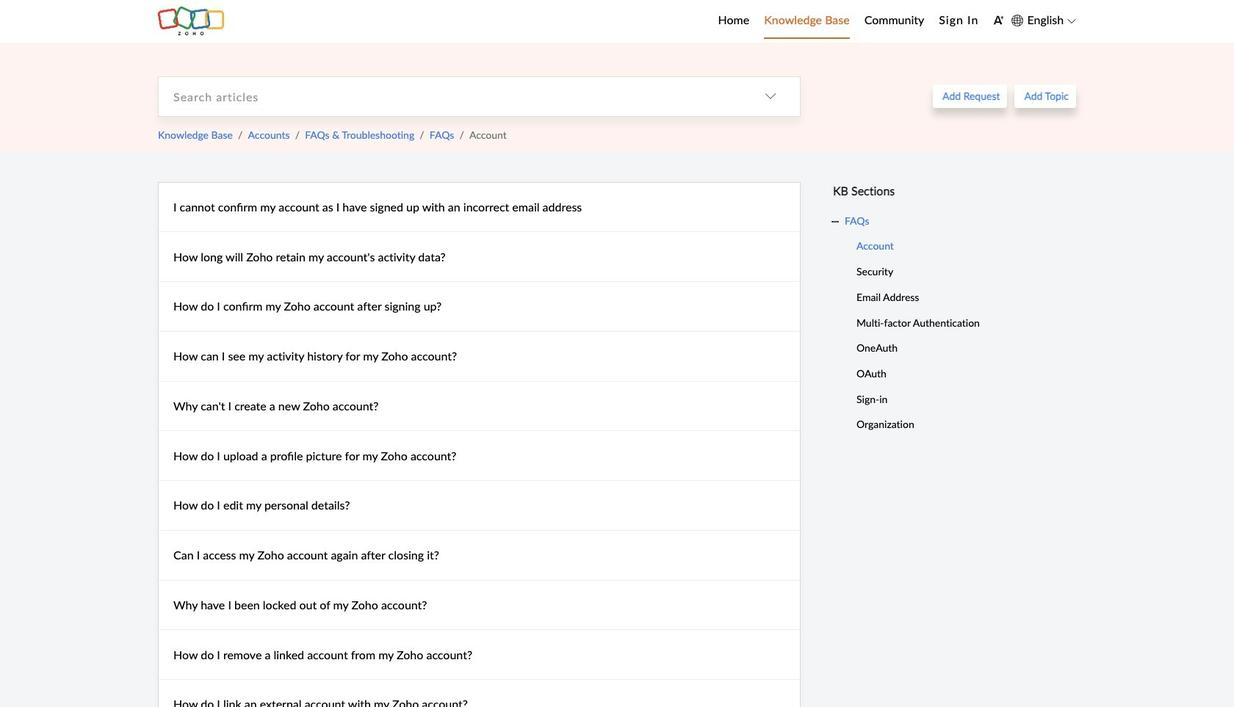 Task type: vqa. For each thing, say whether or not it's contained in the screenshot.
bottom heading
no



Task type: locate. For each thing, give the bounding box(es) containing it.
Search articles field
[[159, 77, 741, 116]]

user preference element
[[993, 10, 1004, 32]]

choose category element
[[741, 77, 800, 116]]

choose category image
[[765, 90, 776, 102]]



Task type: describe. For each thing, give the bounding box(es) containing it.
choose languages element
[[1012, 11, 1076, 30]]

user preference image
[[993, 15, 1004, 26]]



